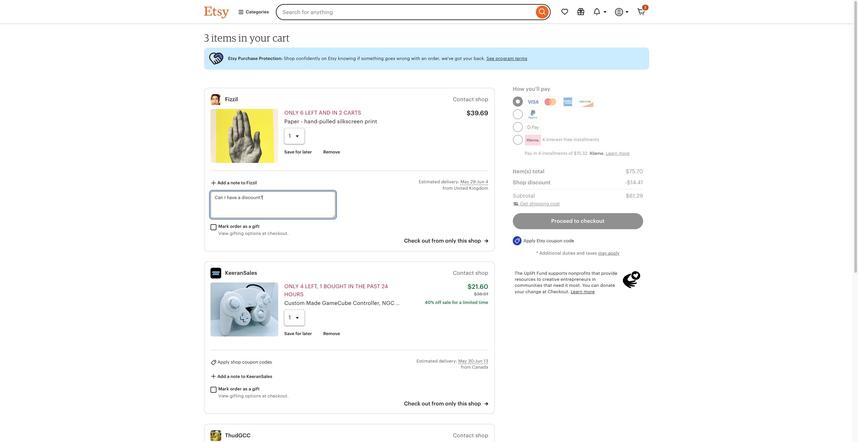 Task type: describe. For each thing, give the bounding box(es) containing it.
uplift fund image
[[622, 271, 641, 289]]

custom made gamecube controller, ngc white on white gamepad for game cube, wii, wii u & switch image
[[210, 282, 278, 336]]

Add a note to Fizzil (optional) text field
[[210, 191, 335, 218]]



Task type: locate. For each thing, give the bounding box(es) containing it.
smaller image
[[513, 201, 519, 207]]

None search field
[[276, 4, 551, 20]]

Search for anything text field
[[276, 4, 534, 20]]

banner
[[192, 0, 661, 24]]

thudgcc image
[[210, 430, 221, 441]]

paper - hand-pulled silkscreen print image
[[210, 109, 278, 163]]

fizzil image
[[210, 94, 221, 105]]

keeransales image
[[210, 268, 221, 278]]



Task type: vqa. For each thing, say whether or not it's contained in the screenshot.
keeransales image
yes



